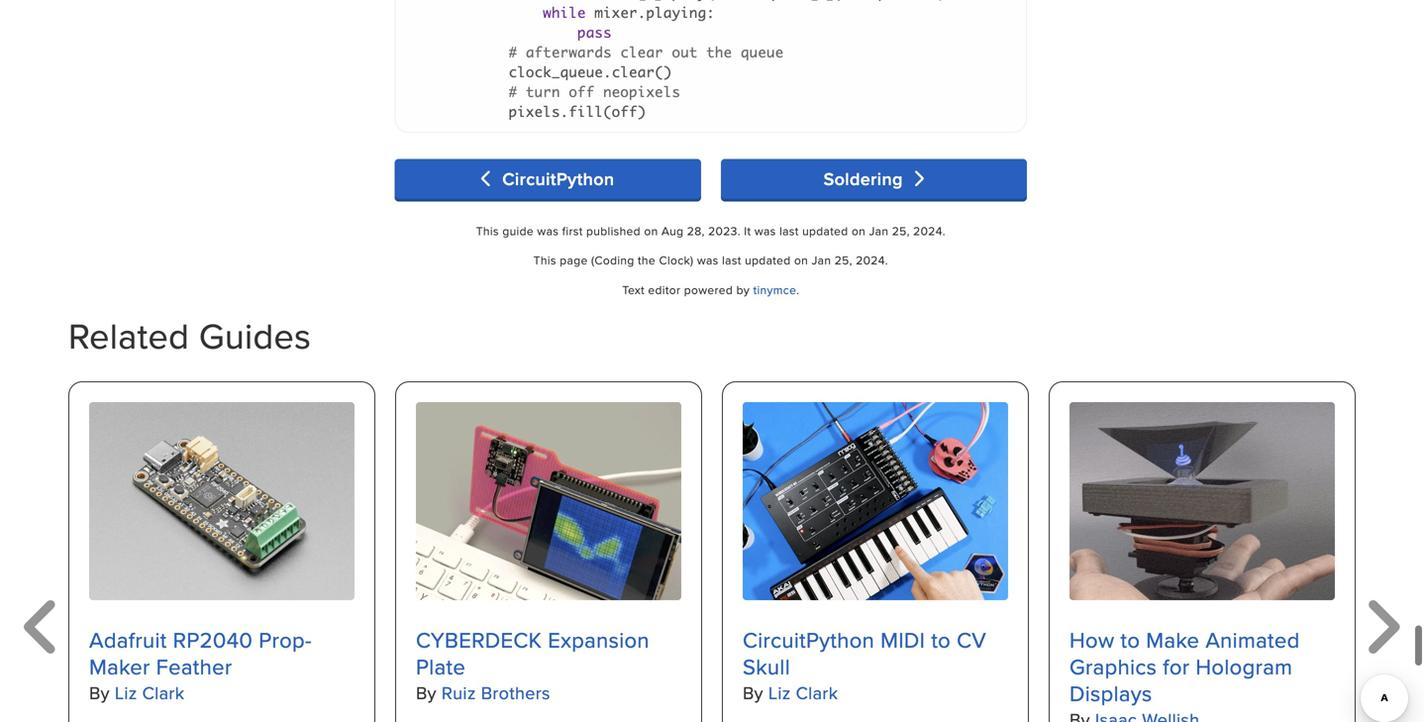 Task type: locate. For each thing, give the bounding box(es) containing it.
this for this guide was first published on aug 28, 2023. it was last updated on jan 25, 2024.
[[476, 222, 499, 239]]

to right how
[[1121, 625, 1141, 656]]

guide
[[503, 222, 534, 239]]

3 by from the left
[[743, 680, 764, 706]]

off
[[569, 83, 595, 101]]

on down soldering
[[852, 222, 866, 239]]

soldering link
[[721, 159, 1028, 199]]

circuitpython inside page content region
[[498, 166, 615, 192]]

adafruit rp2040 prop- maker feather by liz clark
[[89, 625, 312, 706]]

1 vertical spatial this
[[534, 252, 557, 269]]

cyberdeck expansion plate link
[[416, 625, 682, 682]]

the right out on the left of page
[[707, 44, 733, 61]]

was right it
[[755, 222, 776, 239]]

circuitpython
[[498, 166, 615, 192], [743, 625, 875, 656]]

liz clark link
[[115, 680, 185, 706], [769, 680, 839, 706]]

0 horizontal spatial the
[[638, 252, 656, 269]]

text
[[623, 281, 645, 298]]

was left first
[[537, 222, 559, 239]]

last right it
[[780, 222, 799, 239]]

by
[[737, 281, 750, 298]]

this left page
[[534, 252, 557, 269]]

by inside circuitpython midi to cv skull by liz clark
[[743, 680, 764, 706]]

rp2040
[[173, 625, 253, 656]]

#
[[509, 44, 517, 61], [509, 83, 517, 101]]

plate
[[416, 652, 466, 682]]

25, down soldering
[[835, 252, 853, 269]]

1 horizontal spatial jan
[[870, 222, 889, 239]]

circuitpython up first
[[498, 166, 615, 192]]

2023.
[[709, 222, 741, 239]]

0 vertical spatial last
[[780, 222, 799, 239]]

by for adafruit rp2040 prop- maker feather
[[89, 680, 110, 706]]

0 vertical spatial 2024.
[[914, 222, 946, 239]]

to inside circuitpython midi to cv skull by liz clark
[[932, 625, 951, 656]]

1 vertical spatial 25,
[[835, 252, 853, 269]]

1 liz clark link from the left
[[115, 680, 185, 706]]

updated down soldering
[[803, 222, 849, 239]]

0 horizontal spatial clark
[[142, 680, 185, 706]]

updated up tinymce at the top right
[[745, 252, 791, 269]]

aug
[[662, 222, 684, 239]]

0 vertical spatial updated
[[803, 222, 849, 239]]

1 horizontal spatial liz
[[769, 680, 791, 706]]

by for circuitpython midi to cv skull
[[743, 680, 764, 706]]

this guide was first published on aug 28, 2023. it was last updated on jan 25, 2024.
[[476, 222, 946, 239]]

2 clark from the left
[[796, 680, 839, 706]]

was up powered
[[697, 252, 719, 269]]

for
[[1163, 652, 1190, 682]]

skull
[[743, 652, 791, 682]]

while pass # afterwards clear out the queue
[[509, 4, 784, 61]]

1 horizontal spatial was
[[697, 252, 719, 269]]

neopixels
[[603, 83, 681, 101]]

0 horizontal spatial liz
[[115, 680, 137, 706]]

1 horizontal spatial clark
[[796, 680, 839, 706]]

1 by from the left
[[89, 680, 110, 706]]

0 vertical spatial this
[[476, 222, 499, 239]]

0 horizontal spatial on
[[644, 222, 658, 239]]

1 vertical spatial updated
[[745, 252, 791, 269]]

clark down adafruit in the left of the page
[[142, 680, 185, 706]]

2024. down chevron right icon
[[914, 222, 946, 239]]

2 to from the left
[[1121, 625, 1141, 656]]

this left the 'guide' on the left of the page
[[476, 222, 499, 239]]

0 horizontal spatial last
[[722, 252, 742, 269]]

turn
[[526, 83, 560, 101]]

1 horizontal spatial liz clark link
[[769, 680, 839, 706]]

2 horizontal spatial by
[[743, 680, 764, 706]]

was
[[537, 222, 559, 239], [755, 222, 776, 239], [697, 252, 719, 269]]

# left turn
[[509, 83, 517, 101]]

liz inside adafruit rp2040 prop- maker feather by liz clark
[[115, 680, 137, 706]]

1 clark from the left
[[142, 680, 185, 706]]

2024. down soldering link
[[856, 252, 889, 269]]

clark inside adafruit rp2040 prop- maker feather by liz clark
[[142, 680, 185, 706]]

this
[[476, 222, 499, 239], [534, 252, 557, 269]]

0 horizontal spatial updated
[[745, 252, 791, 269]]

2024.
[[914, 222, 946, 239], [856, 252, 889, 269]]

0 horizontal spatial by
[[89, 680, 110, 706]]

guides
[[199, 310, 311, 361]]

# inside the while pass # afterwards clear out the queue
[[509, 44, 517, 61]]

to
[[932, 625, 951, 656], [1121, 625, 1141, 656]]

1 # from the top
[[509, 44, 517, 61]]

0 vertical spatial the
[[707, 44, 733, 61]]

liz clark link for skull
[[769, 680, 839, 706]]

25,
[[893, 222, 910, 239], [835, 252, 853, 269]]

1 horizontal spatial the
[[707, 44, 733, 61]]

(coding
[[592, 252, 635, 269]]

the left clock)
[[638, 252, 656, 269]]

1 horizontal spatial 25,
[[893, 222, 910, 239]]

25, down chevron right icon
[[893, 222, 910, 239]]

0 horizontal spatial 2024.
[[856, 252, 889, 269]]

1 liz from the left
[[115, 680, 137, 706]]

on up .
[[795, 252, 809, 269]]

queue
[[741, 44, 784, 61]]

last down the 2023. at the top of page
[[722, 252, 742, 269]]

cyberdeck expansion plate by ruiz brothers
[[416, 625, 650, 706]]

liz inside circuitpython midi to cv skull by liz clark
[[769, 680, 791, 706]]

by
[[89, 680, 110, 706], [416, 680, 437, 706], [743, 680, 764, 706]]

2 # from the top
[[509, 83, 517, 101]]

1 vertical spatial #
[[509, 83, 517, 101]]

on
[[644, 222, 658, 239], [852, 222, 866, 239], [795, 252, 809, 269]]

.
[[797, 281, 800, 298]]

liz for feather
[[115, 680, 137, 706]]

0 vertical spatial circuitpython
[[498, 166, 615, 192]]

circuitpython link
[[395, 159, 701, 199]]

1 horizontal spatial updated
[[803, 222, 849, 239]]

circuitpython left midi
[[743, 625, 875, 656]]

on left aug
[[644, 222, 658, 239]]

graphics
[[1070, 652, 1158, 682]]

0 vertical spatial jan
[[870, 222, 889, 239]]

0 horizontal spatial to
[[932, 625, 951, 656]]

cyberdeck
[[416, 625, 542, 656]]

afterwards
[[526, 44, 612, 61]]

clark
[[142, 680, 185, 706], [796, 680, 839, 706]]

last
[[780, 222, 799, 239], [722, 252, 742, 269]]

2 by from the left
[[416, 680, 437, 706]]

0 horizontal spatial circuitpython
[[498, 166, 615, 192]]

1 horizontal spatial on
[[795, 252, 809, 269]]

to left cv
[[932, 625, 951, 656]]

how to make animated graphics for hologram displays link
[[1070, 625, 1336, 709]]

2 liz from the left
[[769, 680, 791, 706]]

0 vertical spatial #
[[509, 44, 517, 61]]

0 horizontal spatial jan
[[812, 252, 832, 269]]

circuitpython inside circuitpython midi to cv skull by liz clark
[[743, 625, 875, 656]]

1 to from the left
[[932, 625, 951, 656]]

liz
[[115, 680, 137, 706], [769, 680, 791, 706]]

jan
[[870, 222, 889, 239], [812, 252, 832, 269]]

2 liz clark link from the left
[[769, 680, 839, 706]]

# left afterwards
[[509, 44, 517, 61]]

while
[[543, 4, 586, 21]]

0 horizontal spatial this
[[476, 222, 499, 239]]

1 horizontal spatial by
[[416, 680, 437, 706]]

by inside adafruit rp2040 prop- maker feather by liz clark
[[89, 680, 110, 706]]

to inside the how to make animated graphics for hologram displays
[[1121, 625, 1141, 656]]

soldering
[[824, 166, 908, 192]]

clark right skull
[[796, 680, 839, 706]]

circuitpython midi to cv skull by liz clark
[[743, 625, 987, 706]]

the
[[707, 44, 733, 61], [638, 252, 656, 269]]

0 horizontal spatial liz clark link
[[115, 680, 185, 706]]

tinymce
[[754, 281, 797, 298]]

updated
[[803, 222, 849, 239], [745, 252, 791, 269]]

1 horizontal spatial last
[[780, 222, 799, 239]]

1 horizontal spatial circuitpython
[[743, 625, 875, 656]]

1 horizontal spatial this
[[534, 252, 557, 269]]

clark inside circuitpython midi to cv skull by liz clark
[[796, 680, 839, 706]]

1 vertical spatial circuitpython
[[743, 625, 875, 656]]

1 horizontal spatial to
[[1121, 625, 1141, 656]]



Task type: vqa. For each thing, say whether or not it's contained in the screenshot.
USB to the left
no



Task type: describe. For each thing, give the bounding box(es) containing it.
liz for skull
[[769, 680, 791, 706]]

liz clark link for feather
[[115, 680, 185, 706]]

cv
[[957, 625, 987, 656]]

# turn off neopixels
[[509, 83, 681, 101]]

1 vertical spatial jan
[[812, 252, 832, 269]]

it
[[744, 222, 751, 239]]

circuitpython for circuitpython midi to cv skull by liz clark
[[743, 625, 875, 656]]

published
[[587, 222, 641, 239]]

0 horizontal spatial 25,
[[835, 252, 853, 269]]

ruiz
[[442, 680, 476, 706]]

prop-
[[259, 625, 312, 656]]

brothers
[[481, 680, 551, 706]]

0 vertical spatial 25,
[[893, 222, 910, 239]]

tinymce link
[[754, 281, 797, 298]]

page content region
[[395, 0, 1028, 311]]

adafruit rp2040 prop- maker feather link
[[89, 625, 355, 682]]

the inside the while pass # afterwards clear out the queue
[[707, 44, 733, 61]]

pass
[[578, 24, 612, 41]]

this for this page (coding the clock) was last updated on jan 25, 2024.
[[534, 252, 557, 269]]

powered
[[684, 281, 733, 298]]

1 horizontal spatial 2024.
[[914, 222, 946, 239]]

circuitpython for circuitpython
[[498, 166, 615, 192]]

1 vertical spatial last
[[722, 252, 742, 269]]

maker
[[89, 652, 150, 682]]

top angle view of the prop maker feather image
[[89, 402, 355, 600]]

0 horizontal spatial was
[[537, 222, 559, 239]]

clark for skull
[[796, 680, 839, 706]]

out
[[672, 44, 698, 61]]

clear
[[621, 44, 664, 61]]

related guides
[[68, 310, 311, 361]]

hologram
[[1196, 652, 1293, 682]]

clock)
[[659, 252, 694, 269]]

how to make animated graphics for hologram displays
[[1070, 625, 1301, 709]]

make
[[1147, 625, 1200, 656]]

displays
[[1070, 678, 1153, 709]]

code element element
[[395, 0, 1028, 139]]

by inside 'cyberdeck expansion plate by ruiz brothers'
[[416, 680, 437, 706]]

page
[[560, 252, 588, 269]]

adafruit
[[89, 625, 167, 656]]

this page (coding the clock) was last updated on jan 25, 2024.
[[534, 252, 889, 269]]

midi
[[881, 625, 926, 656]]

feather
[[156, 652, 232, 682]]

related
[[68, 310, 189, 361]]

expansion
[[548, 625, 650, 656]]

clark for feather
[[142, 680, 185, 706]]

ruiz brothers link
[[442, 680, 551, 706]]

first
[[562, 222, 583, 239]]

2 horizontal spatial on
[[852, 222, 866, 239]]

how
[[1070, 625, 1115, 656]]

animated
[[1206, 625, 1301, 656]]

28,
[[687, 222, 705, 239]]

circuitpython midi to cv skull link
[[743, 625, 1009, 682]]

text editor powered by tinymce .
[[623, 281, 800, 298]]

chevron right image
[[908, 170, 925, 188]]

1 vertical spatial 2024.
[[856, 252, 889, 269]]

1 vertical spatial the
[[638, 252, 656, 269]]

2 horizontal spatial was
[[755, 222, 776, 239]]

editor
[[648, 281, 681, 298]]

chevron left image
[[481, 170, 498, 188]]



